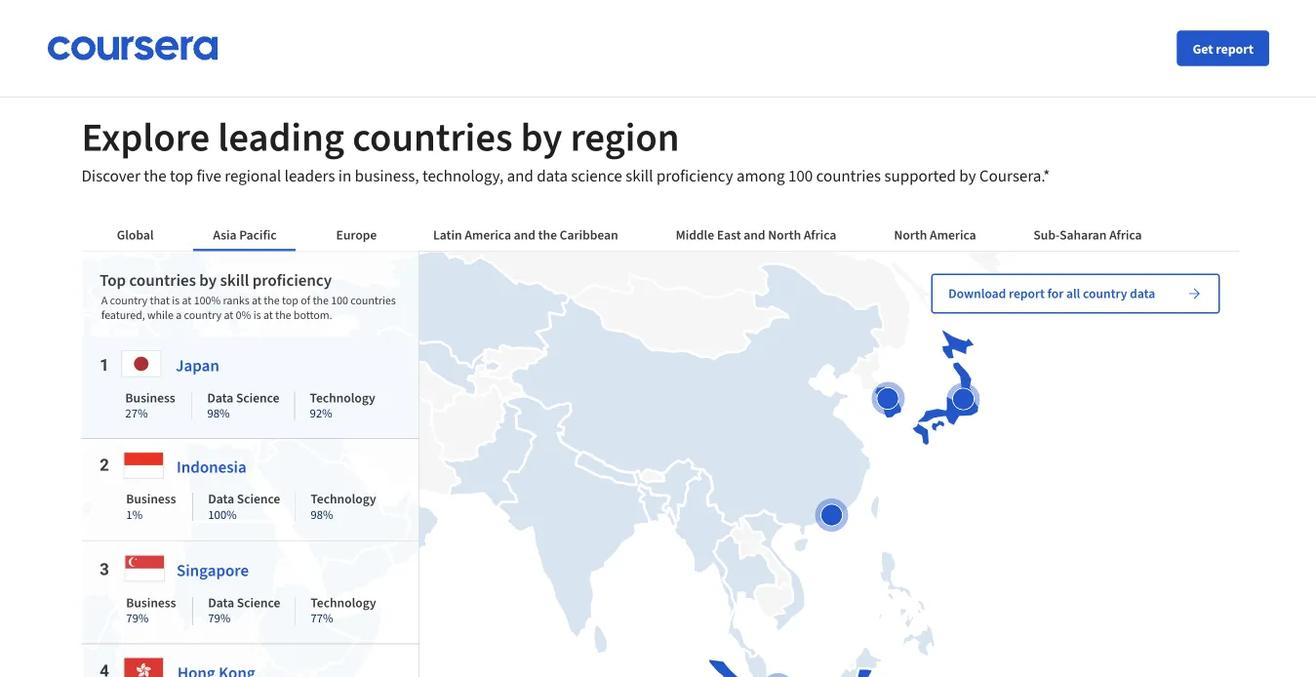 Task type: describe. For each thing, give the bounding box(es) containing it.
report
[[1216, 40, 1254, 57]]

get
[[1193, 40, 1213, 57]]

get report button
[[1177, 31, 1269, 66]]

coursera logo image
[[47, 36, 219, 60]]



Task type: locate. For each thing, give the bounding box(es) containing it.
get report
[[1193, 40, 1254, 57]]



Task type: vqa. For each thing, say whether or not it's contained in the screenshot.
Start
no



